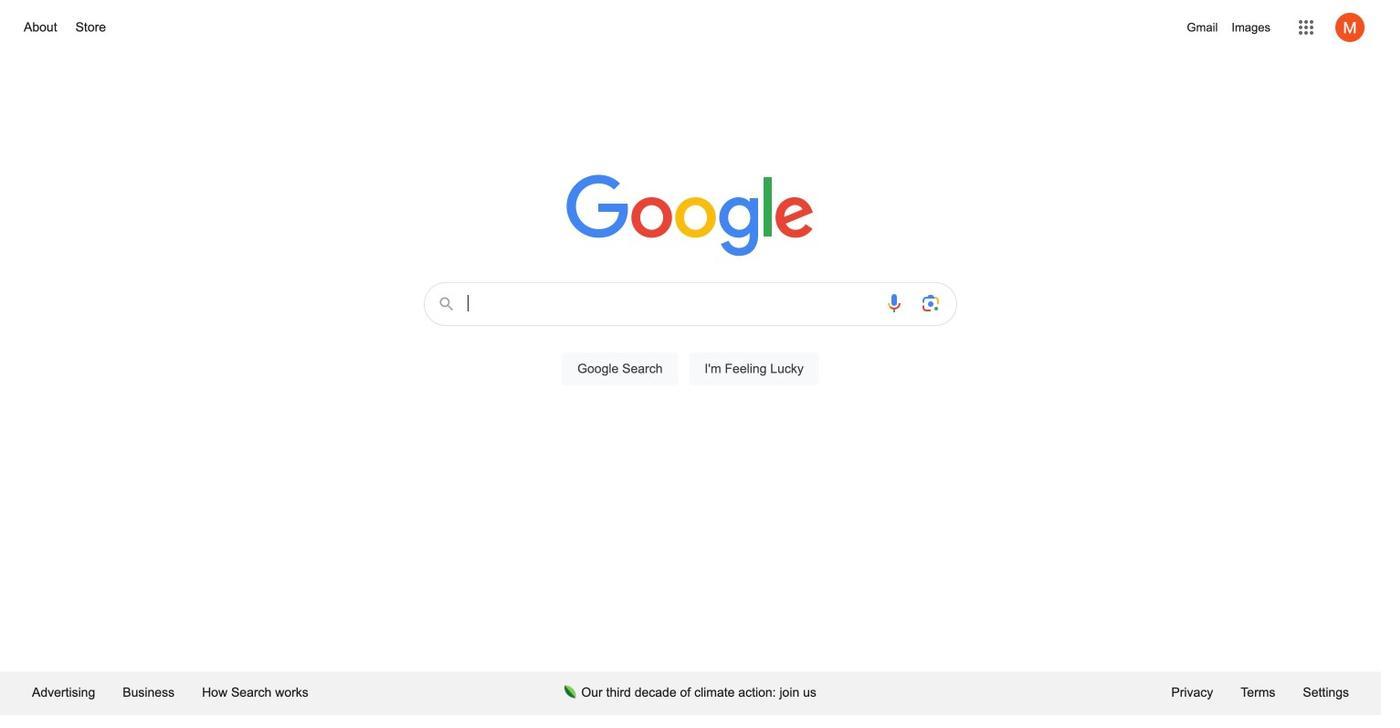 Task type: vqa. For each thing, say whether or not it's contained in the screenshot.
the Update results when map moves at the left bottom of page
no



Task type: locate. For each thing, give the bounding box(es) containing it.
google image
[[566, 174, 815, 259]]

search by voice image
[[883, 292, 905, 314]]

None search field
[[18, 277, 1363, 407]]



Task type: describe. For each thing, give the bounding box(es) containing it.
Search text field
[[468, 293, 872, 318]]

search by image image
[[920, 292, 942, 314]]



